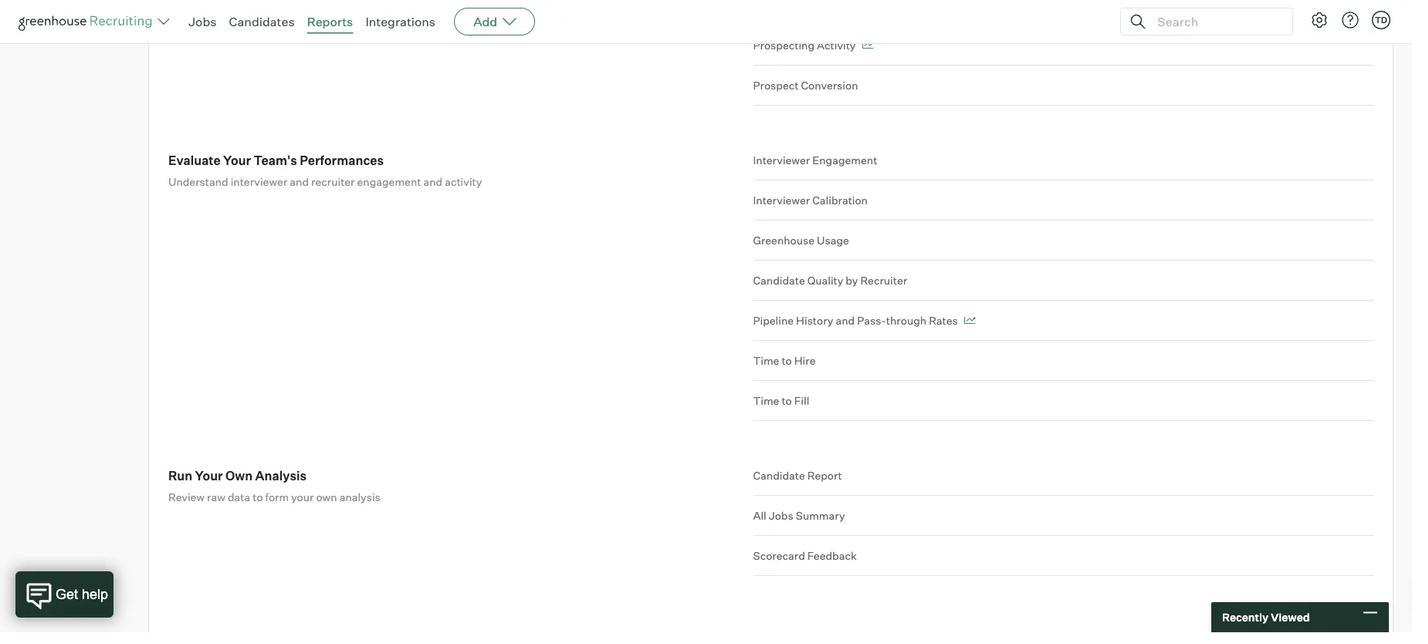 Task type: locate. For each thing, give the bounding box(es) containing it.
through
[[886, 314, 927, 328]]

1 vertical spatial icon chart image
[[964, 317, 976, 325]]

0 horizontal spatial your
[[195, 468, 223, 484]]

report
[[807, 469, 842, 483]]

1 interviewer from the top
[[753, 153, 810, 167]]

to left hire
[[782, 354, 792, 368]]

history
[[796, 314, 833, 328]]

pass-
[[857, 314, 886, 328]]

usage
[[817, 234, 849, 247]]

your inside evaluate your team's performances understand interviewer and recruiter engagement and activity
[[223, 153, 251, 168]]

td button
[[1369, 8, 1394, 32]]

0 vertical spatial time
[[753, 354, 779, 368]]

1 horizontal spatial your
[[314, 20, 337, 33]]

time left hire
[[753, 354, 779, 368]]

to
[[782, 354, 792, 368], [782, 394, 792, 408], [253, 491, 263, 504]]

1 vertical spatial your
[[195, 468, 223, 484]]

to left the fill
[[782, 394, 792, 408]]

all jobs summary link
[[753, 497, 1374, 537]]

1 candidate from the top
[[753, 274, 805, 287]]

your
[[314, 20, 337, 33], [291, 491, 314, 504]]

evaluate
[[168, 153, 221, 168]]

time
[[753, 354, 779, 368], [753, 394, 779, 408]]

fill
[[794, 394, 809, 408]]

prospect conversion link
[[753, 66, 1374, 106]]

0 vertical spatial icon chart image
[[862, 41, 874, 49]]

1 vertical spatial time
[[753, 394, 779, 408]]

candidate quality by recruiter
[[753, 274, 907, 287]]

your
[[223, 153, 251, 168], [195, 468, 223, 484]]

and down team's
[[290, 175, 309, 189]]

calibration
[[812, 194, 868, 207]]

1 vertical spatial candidate
[[753, 469, 805, 483]]

interviewer
[[753, 153, 810, 167], [753, 194, 810, 207]]

interviewer calibration link
[[753, 181, 1374, 221]]

candidate report
[[753, 469, 842, 483]]

greenhouse recruiting image
[[19, 12, 158, 31]]

candidates
[[229, 14, 295, 29]]

your right of
[[314, 20, 337, 33]]

reports
[[307, 14, 353, 29]]

1 horizontal spatial your
[[223, 153, 251, 168]]

reports link
[[307, 14, 353, 29]]

0 vertical spatial to
[[782, 354, 792, 368]]

scorecard
[[753, 550, 805, 563]]

greenhouse usage
[[753, 234, 849, 247]]

interviewer up interviewer calibration
[[753, 153, 810, 167]]

0 horizontal spatial jobs
[[188, 14, 217, 29]]

analysis
[[339, 491, 381, 504]]

your left the own
[[291, 491, 314, 504]]

1 horizontal spatial icon chart image
[[964, 317, 976, 325]]

icon chart image right activity
[[862, 41, 874, 49]]

time to fill link
[[753, 382, 1374, 422]]

to for hire
[[782, 354, 792, 368]]

icon chart image right 'rates'
[[964, 317, 976, 325]]

engagement
[[357, 175, 421, 189]]

interviewer up greenhouse
[[753, 194, 810, 207]]

candidate up all on the right of page
[[753, 469, 805, 483]]

interviewer engagement
[[753, 153, 877, 167]]

td button
[[1372, 11, 1391, 29]]

understand
[[168, 175, 228, 189]]

2 vertical spatial to
[[253, 491, 263, 504]]

0 vertical spatial your
[[223, 153, 251, 168]]

run your own analysis review raw data to form your own analysis
[[168, 468, 381, 504]]

own
[[225, 468, 253, 484]]

your for evaluate
[[223, 153, 251, 168]]

candidate down greenhouse
[[753, 274, 805, 287]]

to right data
[[253, 491, 263, 504]]

and right sourcers
[[386, 20, 405, 33]]

time left the fill
[[753, 394, 779, 408]]

measure the effectiveness of your sourcers and sourcing strategies
[[168, 20, 504, 33]]

1 vertical spatial your
[[291, 491, 314, 504]]

1 vertical spatial interviewer
[[753, 194, 810, 207]]

sourcers
[[339, 20, 383, 33]]

0 horizontal spatial icon chart image
[[862, 41, 874, 49]]

hire
[[794, 354, 816, 368]]

prospecting
[[753, 38, 815, 52]]

your inside run your own analysis review raw data to form your own analysis
[[195, 468, 223, 484]]

0 vertical spatial candidate
[[753, 274, 805, 287]]

and
[[386, 20, 405, 33], [290, 175, 309, 189], [423, 175, 443, 189], [836, 314, 855, 328]]

0 vertical spatial interviewer
[[753, 153, 810, 167]]

candidate
[[753, 274, 805, 287], [753, 469, 805, 483]]

1 vertical spatial to
[[782, 394, 792, 408]]

add button
[[454, 8, 535, 36]]

jobs left candidates link
[[188, 14, 217, 29]]

quality
[[807, 274, 843, 287]]

configure image
[[1310, 11, 1329, 29]]

icon chart image for pipeline history and pass-through rates
[[964, 317, 976, 325]]

all jobs summary
[[753, 509, 845, 523]]

your up raw
[[195, 468, 223, 484]]

analysis
[[255, 468, 307, 484]]

2 candidate from the top
[[753, 469, 805, 483]]

to for fill
[[782, 394, 792, 408]]

activity
[[445, 175, 482, 189]]

recently viewed
[[1222, 612, 1310, 625]]

summary
[[796, 509, 845, 523]]

interviewer calibration
[[753, 194, 868, 207]]

interviewer for interviewer engagement
[[753, 153, 810, 167]]

2 interviewer from the top
[[753, 194, 810, 207]]

0 horizontal spatial your
[[291, 491, 314, 504]]

scorecard feedback
[[753, 550, 857, 563]]

your up 'interviewer'
[[223, 153, 251, 168]]

engagement
[[812, 153, 877, 167]]

2 time from the top
[[753, 394, 779, 408]]

1 time from the top
[[753, 354, 779, 368]]

prospect
[[753, 79, 799, 92]]

1 horizontal spatial jobs
[[769, 509, 794, 523]]

icon chart image for prospecting activity
[[862, 41, 874, 49]]

icon chart image
[[862, 41, 874, 49], [964, 317, 976, 325]]

0 vertical spatial your
[[314, 20, 337, 33]]

jobs link
[[188, 14, 217, 29]]

time for time to fill
[[753, 394, 779, 408]]

to inside run your own analysis review raw data to form your own analysis
[[253, 491, 263, 504]]

candidate for candidate report
[[753, 469, 805, 483]]

jobs right all on the right of page
[[769, 509, 794, 523]]

jobs
[[188, 14, 217, 29], [769, 509, 794, 523]]

feedback
[[808, 550, 857, 563]]

interviewer for interviewer calibration
[[753, 194, 810, 207]]



Task type: vqa. For each thing, say whether or not it's contained in the screenshot.
Leadership
no



Task type: describe. For each thing, give the bounding box(es) containing it.
prospect conversion
[[753, 79, 858, 92]]

Search text field
[[1154, 10, 1279, 33]]

of
[[302, 20, 312, 33]]

run
[[168, 468, 192, 484]]

team's
[[254, 153, 297, 168]]

form
[[265, 491, 289, 504]]

evaluate your team's performances understand interviewer and recruiter engagement and activity
[[168, 153, 482, 189]]

candidate for candidate quality by recruiter
[[753, 274, 805, 287]]

activity
[[817, 38, 856, 52]]

interviewer
[[231, 175, 287, 189]]

measure
[[168, 20, 212, 33]]

integrations
[[366, 14, 436, 29]]

your inside run your own analysis review raw data to form your own analysis
[[291, 491, 314, 504]]

own
[[316, 491, 337, 504]]

conversion
[[801, 79, 858, 92]]

candidate report link
[[753, 468, 1374, 497]]

data
[[228, 491, 250, 504]]

candidate quality by recruiter link
[[753, 261, 1374, 301]]

candidates link
[[229, 14, 295, 29]]

recently
[[1222, 612, 1269, 625]]

time for time to hire
[[753, 354, 779, 368]]

td
[[1375, 15, 1388, 25]]

add
[[473, 14, 497, 29]]

raw
[[207, 491, 225, 504]]

pipeline
[[753, 314, 794, 328]]

time to hire link
[[753, 341, 1374, 382]]

time to fill
[[753, 394, 809, 408]]

1 vertical spatial jobs
[[769, 509, 794, 523]]

sourcing
[[407, 20, 451, 33]]

interviewer engagement link
[[753, 152, 1374, 181]]

recruiter
[[311, 175, 355, 189]]

the
[[214, 20, 231, 33]]

greenhouse
[[753, 234, 815, 247]]

0 vertical spatial jobs
[[188, 14, 217, 29]]

performances
[[300, 153, 384, 168]]

rates
[[929, 314, 958, 328]]

strategies
[[453, 20, 504, 33]]

pipeline history and pass-through rates
[[753, 314, 958, 328]]

prospecting activity
[[753, 38, 856, 52]]

effectiveness
[[233, 20, 300, 33]]

all
[[753, 509, 767, 523]]

time to hire
[[753, 354, 816, 368]]

review
[[168, 491, 205, 504]]

and left 'activity'
[[423, 175, 443, 189]]

integrations link
[[366, 14, 436, 29]]

viewed
[[1271, 612, 1310, 625]]

and left pass-
[[836, 314, 855, 328]]

scorecard feedback link
[[753, 537, 1374, 577]]

recruiter
[[861, 274, 907, 287]]

greenhouse usage link
[[753, 221, 1374, 261]]

your for run
[[195, 468, 223, 484]]

by
[[846, 274, 858, 287]]



